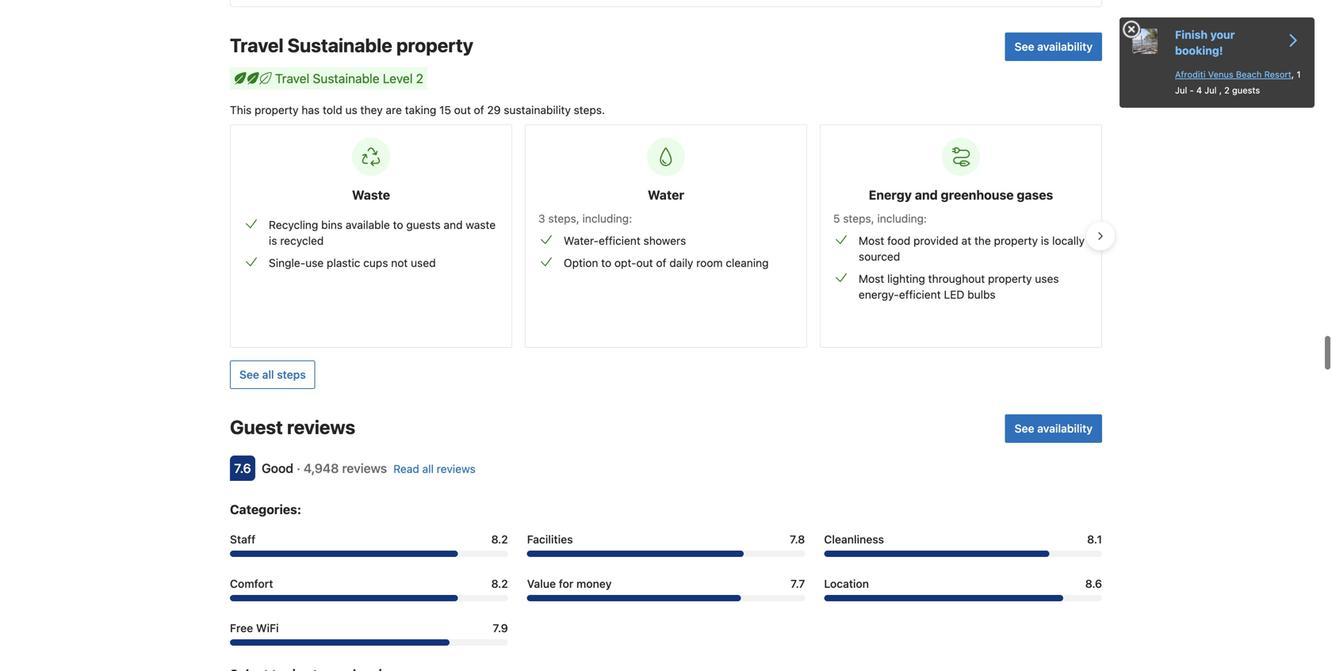 Task type: describe. For each thing, give the bounding box(es) containing it.
steps, for water
[[549, 212, 580, 225]]

7.8
[[790, 534, 805, 547]]

good
[[262, 461, 294, 477]]

free
[[230, 622, 253, 636]]

see all steps
[[240, 369, 306, 382]]

categories:
[[230, 503, 302, 518]]

finish your booking!
[[1176, 28, 1236, 57]]

8.2 for comfort
[[491, 578, 508, 591]]

free wifi 7.9 meter
[[230, 640, 508, 647]]

see availability for guest reviews
[[1015, 423, 1093, 436]]

opt-
[[615, 257, 637, 270]]

booking!
[[1176, 44, 1224, 57]]

recycled
[[280, 235, 324, 248]]

are
[[386, 104, 402, 117]]

reviews right read
[[437, 463, 476, 476]]

1 horizontal spatial to
[[601, 257, 612, 270]]

facilities 7.8 meter
[[527, 551, 805, 558]]

available
[[346, 219, 390, 232]]

waste
[[466, 219, 496, 232]]

see for travel sustainable property
[[1015, 40, 1035, 53]]

for
[[559, 578, 574, 591]]

resort
[[1265, 69, 1292, 80]]

taking
[[405, 104, 437, 117]]

recycling bins available to guests and waste is recycled
[[269, 219, 496, 248]]

energy and greenhouse gases
[[869, 188, 1054, 203]]

use
[[306, 257, 324, 270]]

throughout
[[929, 273, 986, 286]]

bins
[[321, 219, 343, 232]]

7.7
[[791, 578, 805, 591]]

rated good element
[[262, 461, 294, 477]]

afroditi venus beach resort image
[[1133, 29, 1158, 54]]

recycling
[[269, 219, 318, 232]]

0 horizontal spatial 2
[[416, 71, 424, 86]]

food
[[888, 235, 911, 248]]

-
[[1190, 85, 1195, 96]]

option to opt-out of daily room cleaning
[[564, 257, 769, 270]]

2 guests
[[1225, 85, 1261, 96]]

water
[[648, 188, 685, 203]]

most for most food provided at the property is locally sourced
[[859, 235, 885, 248]]

8.1
[[1088, 534, 1103, 547]]

3 steps, including:
[[539, 212, 632, 225]]

8.6
[[1086, 578, 1103, 591]]

guest
[[230, 417, 283, 439]]

comfort 8.2 meter
[[230, 596, 508, 602]]

4,948
[[304, 461, 339, 477]]

value for money 7.7 meter
[[527, 596, 805, 602]]

gases
[[1017, 188, 1054, 203]]

water-efficient showers
[[564, 235, 686, 248]]

1 horizontal spatial and
[[915, 188, 938, 203]]

availability for travel sustainable property
[[1038, 40, 1093, 53]]

wifi
[[256, 622, 279, 636]]

told
[[323, 104, 343, 117]]

single-
[[269, 257, 306, 270]]

sustainable for level
[[313, 71, 380, 86]]

waste
[[352, 188, 390, 203]]

steps.
[[574, 104, 605, 117]]

has
[[302, 104, 320, 117]]

location
[[825, 578, 869, 591]]

most food provided at the property is locally sourced
[[859, 235, 1085, 264]]

guest reviews
[[230, 417, 356, 439]]

3
[[539, 212, 546, 225]]

bulbs
[[968, 288, 996, 302]]

daily
[[670, 257, 694, 270]]

cleanliness
[[825, 534, 885, 547]]

good · 4,948 reviews
[[262, 461, 387, 477]]

sustainability
[[504, 104, 571, 117]]

1 jul - 4 jul  ,
[[1176, 69, 1301, 96]]

finish
[[1176, 28, 1208, 41]]

travel for travel sustainable level 2
[[275, 71, 310, 86]]

5
[[834, 212, 841, 225]]

they
[[361, 104, 383, 117]]

afroditi
[[1176, 69, 1206, 80]]

7.6
[[234, 461, 251, 477]]

property up the level
[[397, 34, 474, 56]]

0 vertical spatial of
[[474, 104, 484, 117]]

lighting
[[888, 273, 926, 286]]

29
[[487, 104, 501, 117]]

reviews left read
[[342, 461, 387, 477]]

1
[[1297, 69, 1301, 80]]

review categories element
[[230, 501, 302, 520]]

carousel region
[[217, 118, 1115, 355]]

·
[[297, 461, 301, 477]]

property inside most food provided at the property is locally sourced
[[994, 235, 1038, 248]]

facilities
[[527, 534, 573, 547]]

plastic
[[327, 257, 360, 270]]

showers
[[644, 235, 686, 248]]

not
[[391, 257, 408, 270]]

all for read
[[423, 463, 434, 476]]

steps, for energy and greenhouse gases
[[844, 212, 875, 225]]

cleanliness 8.1 meter
[[825, 551, 1103, 558]]

value
[[527, 578, 556, 591]]



Task type: locate. For each thing, give the bounding box(es) containing it.
most inside most food provided at the property is locally sourced
[[859, 235, 885, 248]]

0 vertical spatial 8.2
[[491, 534, 508, 547]]

1 vertical spatial all
[[423, 463, 434, 476]]

8.2 for staff
[[491, 534, 508, 547]]

locally
[[1053, 235, 1085, 248]]

read
[[394, 463, 420, 476]]

0 vertical spatial see availability
[[1015, 40, 1093, 53]]

most for most lighting throughout property uses energy-efficient led bulbs
[[859, 273, 885, 286]]

energy
[[869, 188, 912, 203]]

1 vertical spatial to
[[601, 257, 612, 270]]

2 including: from the left
[[878, 212, 927, 225]]

travel sustainable level 2
[[275, 71, 424, 86]]

out down the water-efficient showers
[[637, 257, 653, 270]]

0 horizontal spatial steps,
[[549, 212, 580, 225]]

all left steps
[[262, 369, 274, 382]]

1 horizontal spatial 2
[[1225, 85, 1230, 96]]

0 vertical spatial availability
[[1038, 40, 1093, 53]]

of
[[474, 104, 484, 117], [656, 257, 667, 270]]

8.2 left facilities
[[491, 534, 508, 547]]

1 vertical spatial availability
[[1038, 423, 1093, 436]]

1 is from the left
[[269, 235, 277, 248]]

all
[[262, 369, 274, 382], [423, 463, 434, 476]]

1 8.2 from the top
[[491, 534, 508, 547]]

1 steps, from the left
[[549, 212, 580, 225]]

0 vertical spatial sustainable
[[288, 34, 393, 56]]

2 down venus
[[1225, 85, 1230, 96]]

is inside recycling bins available to guests and waste is recycled
[[269, 235, 277, 248]]

property inside most lighting throughout property uses energy-efficient led bulbs
[[989, 273, 1033, 286]]

guests
[[1233, 85, 1261, 96], [406, 219, 441, 232]]

0 vertical spatial to
[[393, 219, 403, 232]]

guests up used
[[406, 219, 441, 232]]

efficient inside most lighting throughout property uses energy-efficient led bulbs
[[899, 288, 941, 302]]

0 vertical spatial most
[[859, 235, 885, 248]]

availability
[[1038, 40, 1093, 53], [1038, 423, 1093, 436]]

efficient up opt-
[[599, 235, 641, 248]]

this property has told us they are taking 15 out of 29 sustainability steps.
[[230, 104, 605, 117]]

jul left -
[[1176, 85, 1188, 96]]

is down recycling
[[269, 235, 277, 248]]

5 steps, including:
[[834, 212, 927, 225]]

including: for water
[[583, 212, 632, 225]]

8.2
[[491, 534, 508, 547], [491, 578, 508, 591]]

steps, right 3
[[549, 212, 580, 225]]

1 vertical spatial see availability button
[[1006, 415, 1103, 444]]

2 most from the top
[[859, 273, 885, 286]]

venus
[[1209, 69, 1234, 80]]

1 see availability button from the top
[[1006, 33, 1103, 61]]

cups
[[363, 257, 388, 270]]

2
[[416, 71, 424, 86], [1225, 85, 1230, 96]]

0 vertical spatial out
[[454, 104, 471, 117]]

room
[[697, 257, 723, 270]]

1 horizontal spatial steps,
[[844, 212, 875, 225]]

us
[[346, 104, 358, 117]]

most up energy-
[[859, 273, 885, 286]]

0 horizontal spatial guests
[[406, 219, 441, 232]]

steps, right 5
[[844, 212, 875, 225]]

0 vertical spatial travel
[[230, 34, 284, 56]]

reviews up '4,948'
[[287, 417, 356, 439]]

to left opt-
[[601, 257, 612, 270]]

1 vertical spatial and
[[444, 219, 463, 232]]

1 horizontal spatial ,
[[1292, 69, 1295, 80]]

of left 29 on the top left
[[474, 104, 484, 117]]

energy-
[[859, 288, 899, 302]]

option
[[564, 257, 598, 270]]

sustainable for property
[[288, 34, 393, 56]]

most lighting throughout property uses energy-efficient led bulbs
[[859, 273, 1060, 302]]

to
[[393, 219, 403, 232], [601, 257, 612, 270]]

level
[[383, 71, 413, 86]]

0 horizontal spatial ,
[[1220, 85, 1223, 96]]

led
[[944, 288, 965, 302]]

0 horizontal spatial out
[[454, 104, 471, 117]]

1 horizontal spatial is
[[1041, 235, 1050, 248]]

most inside most lighting throughout property uses energy-efficient led bulbs
[[859, 273, 885, 286]]

1 vertical spatial travel
[[275, 71, 310, 86]]

used
[[411, 257, 436, 270]]

out right 15
[[454, 104, 471, 117]]

guests down beach
[[1233, 85, 1261, 96]]

1 most from the top
[[859, 235, 885, 248]]

see inside button
[[240, 369, 259, 382]]

1 vertical spatial see
[[240, 369, 259, 382]]

sourced
[[859, 250, 901, 264]]

1 see availability from the top
[[1015, 40, 1093, 53]]

beach
[[1237, 69, 1262, 80]]

, down venus
[[1220, 85, 1223, 96]]

this
[[230, 104, 252, 117]]

1 vertical spatial efficient
[[899, 288, 941, 302]]

free wifi
[[230, 622, 279, 636]]

property right the
[[994, 235, 1038, 248]]

travel up has
[[275, 71, 310, 86]]

guests inside recycling bins available to guests and waste is recycled
[[406, 219, 441, 232]]

sustainable up us
[[313, 71, 380, 86]]

sustainable up "travel sustainable level 2"
[[288, 34, 393, 56]]

1 jul from the left
[[1176, 85, 1188, 96]]

8.2 left the "value"
[[491, 578, 508, 591]]

to inside recycling bins available to guests and waste is recycled
[[393, 219, 403, 232]]

2 jul from the left
[[1205, 85, 1217, 96]]

1 vertical spatial 8.2
[[491, 578, 508, 591]]

reviews inside the guest reviews element
[[287, 417, 356, 439]]

0 vertical spatial all
[[262, 369, 274, 382]]

single-use plastic cups not used
[[269, 257, 436, 270]]

property up the 'bulbs'
[[989, 273, 1033, 286]]

1 including: from the left
[[583, 212, 632, 225]]

scored 7.6 element
[[230, 456, 255, 482]]

2 is from the left
[[1041, 235, 1050, 248]]

see availability button for travel sustainable property
[[1006, 33, 1103, 61]]

the
[[975, 235, 991, 248]]

at
[[962, 235, 972, 248]]

is inside most food provided at the property is locally sourced
[[1041, 235, 1050, 248]]

uses
[[1036, 273, 1060, 286]]

see availability button for guest reviews
[[1006, 415, 1103, 444]]

0 horizontal spatial jul
[[1176, 85, 1188, 96]]

steps,
[[549, 212, 580, 225], [844, 212, 875, 225]]

your
[[1211, 28, 1236, 41]]

1 vertical spatial guests
[[406, 219, 441, 232]]

read all reviews
[[394, 463, 476, 476]]

including: for energy and greenhouse gases
[[878, 212, 927, 225]]

including:
[[583, 212, 632, 225], [878, 212, 927, 225]]

and inside recycling bins available to guests and waste is recycled
[[444, 219, 463, 232]]

travel sustainable property
[[230, 34, 474, 56]]

cleaning
[[726, 257, 769, 270]]

, left 1
[[1292, 69, 1295, 80]]

7.9
[[493, 622, 508, 636]]

1 vertical spatial most
[[859, 273, 885, 286]]

0 horizontal spatial all
[[262, 369, 274, 382]]

15
[[440, 104, 451, 117]]

of inside carousel region
[[656, 257, 667, 270]]

see all steps button
[[230, 361, 316, 390]]

travel up this
[[230, 34, 284, 56]]

travel for travel sustainable property
[[230, 34, 284, 56]]

1 availability from the top
[[1038, 40, 1093, 53]]

see availability button
[[1006, 33, 1103, 61], [1006, 415, 1103, 444]]

is left the locally
[[1041, 235, 1050, 248]]

1 horizontal spatial all
[[423, 463, 434, 476]]

see
[[1015, 40, 1035, 53], [240, 369, 259, 382], [1015, 423, 1035, 436]]

1 vertical spatial out
[[637, 257, 653, 270]]

see availability
[[1015, 40, 1093, 53], [1015, 423, 1093, 436]]

availability for guest reviews
[[1038, 423, 1093, 436]]

1 horizontal spatial out
[[637, 257, 653, 270]]

2 see availability button from the top
[[1006, 415, 1103, 444]]

1 vertical spatial ,
[[1220, 85, 1223, 96]]

2 availability from the top
[[1038, 423, 1093, 436]]

jul right the 4
[[1205, 85, 1217, 96]]

4
[[1197, 85, 1203, 96]]

steps
[[277, 369, 306, 382]]

2 see availability from the top
[[1015, 423, 1093, 436]]

1 vertical spatial sustainable
[[313, 71, 380, 86]]

provided
[[914, 235, 959, 248]]

1 horizontal spatial guests
[[1233, 85, 1261, 96]]

0 vertical spatial and
[[915, 188, 938, 203]]

comfort
[[230, 578, 273, 591]]

1 horizontal spatial of
[[656, 257, 667, 270]]

0 vertical spatial guests
[[1233, 85, 1261, 96]]

including: up food
[[878, 212, 927, 225]]

all right read
[[423, 463, 434, 476]]

to right available
[[393, 219, 403, 232]]

reviews
[[287, 417, 356, 439], [342, 461, 387, 477], [437, 463, 476, 476]]

out inside carousel region
[[637, 257, 653, 270]]

0 vertical spatial see
[[1015, 40, 1035, 53]]

1 vertical spatial of
[[656, 257, 667, 270]]

out
[[454, 104, 471, 117], [637, 257, 653, 270]]

0 horizontal spatial is
[[269, 235, 277, 248]]

1 horizontal spatial efficient
[[899, 288, 941, 302]]

money
[[577, 578, 612, 591]]

guest reviews element
[[230, 415, 999, 440]]

most
[[859, 235, 885, 248], [859, 273, 885, 286]]

all inside button
[[262, 369, 274, 382]]

greenhouse
[[941, 188, 1014, 203]]

0 vertical spatial ,
[[1292, 69, 1295, 80]]

staff 8.2 meter
[[230, 551, 508, 558]]

see for guest reviews
[[1015, 423, 1035, 436]]

, inside '1 jul - 4 jul  ,'
[[1220, 85, 1223, 96]]

including: up the water-efficient showers
[[583, 212, 632, 225]]

most up sourced
[[859, 235, 885, 248]]

0 horizontal spatial to
[[393, 219, 403, 232]]

1 horizontal spatial jul
[[1205, 85, 1217, 96]]

see availability for travel sustainable property
[[1015, 40, 1093, 53]]

location 8.6 meter
[[825, 596, 1103, 602]]

staff
[[230, 534, 256, 547]]

afroditi venus beach resort ,
[[1176, 69, 1297, 80]]

travel
[[230, 34, 284, 56], [275, 71, 310, 86]]

value for money
[[527, 578, 612, 591]]

2 steps, from the left
[[844, 212, 875, 225]]

jul
[[1176, 85, 1188, 96], [1205, 85, 1217, 96]]

0 horizontal spatial of
[[474, 104, 484, 117]]

of left daily
[[656, 257, 667, 270]]

water-
[[564, 235, 599, 248]]

2 vertical spatial see
[[1015, 423, 1035, 436]]

property left has
[[255, 104, 299, 117]]

1 horizontal spatial including:
[[878, 212, 927, 225]]

2 right the level
[[416, 71, 424, 86]]

0 vertical spatial efficient
[[599, 235, 641, 248]]

efficient down lighting
[[899, 288, 941, 302]]

0 horizontal spatial including:
[[583, 212, 632, 225]]

and right 'energy'
[[915, 188, 938, 203]]

0 horizontal spatial efficient
[[599, 235, 641, 248]]

2 8.2 from the top
[[491, 578, 508, 591]]

0 horizontal spatial and
[[444, 219, 463, 232]]

all for see
[[262, 369, 274, 382]]

and left waste
[[444, 219, 463, 232]]

1 vertical spatial see availability
[[1015, 423, 1093, 436]]

0 vertical spatial see availability button
[[1006, 33, 1103, 61]]



Task type: vqa. For each thing, say whether or not it's contained in the screenshot.
somerset
no



